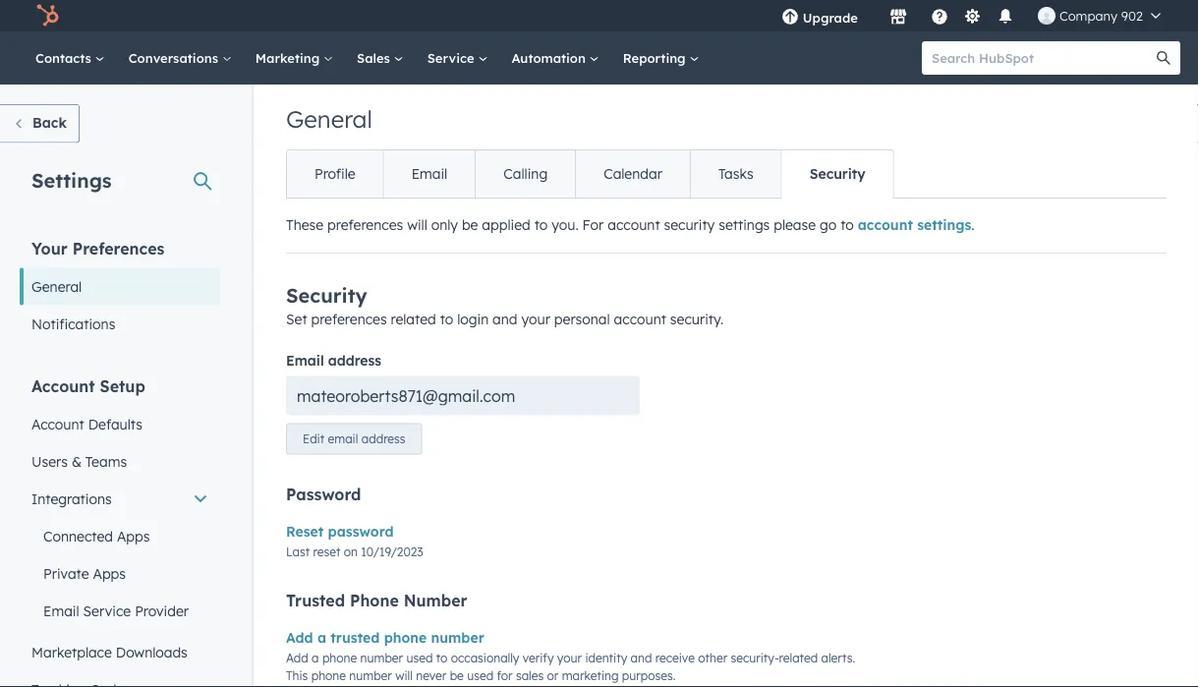 Task type: vqa. For each thing, say whether or not it's contained in the screenshot.
checkbox
no



Task type: describe. For each thing, give the bounding box(es) containing it.
only
[[432, 216, 458, 234]]

security for security set preferences related to login and your personal account security.
[[286, 283, 368, 308]]

notifications button
[[989, 0, 1023, 31]]

902
[[1122, 7, 1144, 24]]

reset
[[286, 523, 324, 540]]

2 vertical spatial number
[[349, 669, 392, 683]]

account right go
[[858, 216, 914, 234]]

email for email
[[412, 165, 448, 182]]

go
[[820, 216, 837, 234]]

email for email address
[[286, 351, 324, 369]]

general link
[[20, 268, 220, 305]]

hubspot link
[[24, 4, 74, 28]]

you.
[[552, 216, 579, 234]]

company 902
[[1060, 7, 1144, 24]]

marketing
[[562, 669, 619, 683]]

your inside add a trusted phone number add a phone number used to occasionally verify your identity and receive other security-related alerts. this phone number will never be used for sales or marketing purposes.
[[558, 651, 582, 666]]

search image
[[1158, 51, 1171, 65]]

trusted
[[286, 590, 345, 610]]

automation link
[[500, 31, 612, 85]]

1 vertical spatial a
[[312, 651, 319, 666]]

0 vertical spatial a
[[318, 629, 327, 646]]

address inside button
[[362, 432, 406, 446]]

1 settings from the left
[[719, 216, 770, 234]]

number
[[404, 590, 468, 610]]

2 add from the top
[[286, 651, 309, 666]]

account for account setup
[[31, 376, 95, 396]]

trusted
[[331, 629, 380, 646]]

will inside add a trusted phone number add a phone number used to occasionally verify your identity and receive other security-related alerts. this phone number will never be used for sales or marketing purposes.
[[396, 669, 413, 683]]

to inside security set preferences related to login and your personal account security.
[[440, 311, 454, 328]]

settings
[[31, 168, 112, 192]]

contacts
[[35, 50, 95, 66]]

marketplace downloads link
[[20, 634, 220, 671]]

security
[[664, 216, 715, 234]]

reset
[[313, 545, 341, 559]]

upgrade
[[803, 9, 859, 26]]

integrations
[[31, 490, 112, 508]]

1 vertical spatial used
[[467, 669, 494, 683]]

back
[[32, 114, 67, 131]]

calendar link
[[576, 150, 690, 198]]

settings image
[[964, 8, 982, 26]]

security link
[[782, 150, 894, 198]]

edit email address
[[303, 432, 406, 446]]

Search HubSpot search field
[[923, 41, 1164, 75]]

2 settings from the left
[[918, 216, 972, 234]]

account setup
[[31, 376, 145, 396]]

sales
[[357, 50, 394, 66]]

integrations button
[[20, 480, 220, 518]]

email for email service provider
[[43, 602, 79, 620]]

your
[[31, 239, 68, 258]]

reset password last reset on 10/19/2023
[[286, 523, 424, 559]]

phone
[[350, 590, 399, 610]]

defaults
[[88, 416, 143, 433]]

security.
[[671, 311, 724, 328]]

navigation containing profile
[[286, 149, 895, 199]]

email address
[[286, 351, 382, 369]]

purposes.
[[622, 669, 676, 683]]

service link
[[416, 31, 500, 85]]

and inside security set preferences related to login and your personal account security.
[[493, 311, 518, 328]]

account for security
[[614, 311, 667, 328]]

edit email address button
[[286, 423, 423, 455]]

add a trusted phone number add a phone number used to occasionally verify your identity and receive other security-related alerts. this phone number will never be used for sales or marketing purposes.
[[286, 629, 856, 683]]

marketing
[[256, 50, 324, 66]]

tasks
[[719, 165, 754, 182]]

for
[[583, 216, 604, 234]]

occasionally
[[451, 651, 520, 666]]

reporting link
[[612, 31, 712, 85]]

apps for private apps
[[93, 565, 126, 582]]

other
[[699, 651, 728, 666]]

email service provider link
[[20, 593, 220, 630]]

10/19/2023
[[361, 545, 424, 559]]

or
[[547, 669, 559, 683]]

these
[[286, 216, 324, 234]]

preferences
[[72, 239, 165, 258]]

users
[[31, 453, 68, 470]]

0 vertical spatial number
[[431, 629, 485, 646]]

related inside add a trusted phone number add a phone number used to occasionally verify your identity and receive other security-related alerts. this phone number will never be used for sales or marketing purposes.
[[780, 651, 818, 666]]

add a trusted phone number button
[[286, 626, 485, 649]]

security for security
[[810, 165, 866, 182]]

password
[[328, 523, 394, 540]]

apps for connected apps
[[117, 528, 150, 545]]

please
[[774, 216, 816, 234]]

service inside account setup 'element'
[[83, 602, 131, 620]]

verify
[[523, 651, 554, 666]]

your inside security set preferences related to login and your personal account security.
[[522, 311, 551, 328]]

receive
[[656, 651, 695, 666]]

to left the you.
[[535, 216, 548, 234]]

downloads
[[116, 644, 188, 661]]

email link
[[383, 150, 475, 198]]

0 vertical spatial general
[[286, 104, 373, 134]]

1 vertical spatial number
[[361, 651, 403, 666]]

personal
[[555, 311, 610, 328]]

setup
[[100, 376, 145, 396]]

marketplace downloads
[[31, 644, 188, 661]]

marketplace
[[31, 644, 112, 661]]

security-
[[731, 651, 780, 666]]

menu containing company 902
[[768, 0, 1175, 31]]

to inside add a trusted phone number add a phone number used to occasionally verify your identity and receive other security-related alerts. this phone number will never be used for sales or marketing purposes.
[[436, 651, 448, 666]]

back link
[[0, 104, 80, 143]]

account for account defaults
[[31, 416, 84, 433]]

help image
[[931, 9, 949, 27]]

.
[[972, 216, 975, 234]]

and inside add a trusted phone number add a phone number used to occasionally verify your identity and receive other security-related alerts. this phone number will never be used for sales or marketing purposes.
[[631, 651, 652, 666]]

calendar
[[604, 165, 663, 182]]

on
[[344, 545, 358, 559]]



Task type: locate. For each thing, give the bounding box(es) containing it.
company 902 button
[[1027, 0, 1173, 31]]

0 vertical spatial email
[[412, 165, 448, 182]]

1 vertical spatial security
[[286, 283, 368, 308]]

0 horizontal spatial email
[[43, 602, 79, 620]]

notifications image
[[997, 9, 1015, 27]]

0 horizontal spatial related
[[391, 311, 436, 328]]

your up or
[[558, 651, 582, 666]]

1 horizontal spatial email
[[286, 351, 324, 369]]

security
[[810, 165, 866, 182], [286, 283, 368, 308]]

calling link
[[475, 150, 576, 198]]

applied
[[482, 216, 531, 234]]

security set preferences related to login and your personal account security.
[[286, 283, 724, 328]]

private
[[43, 565, 89, 582]]

private apps link
[[20, 555, 220, 593]]

0 vertical spatial your
[[522, 311, 551, 328]]

notifications
[[31, 315, 115, 332]]

1 account from the top
[[31, 376, 95, 396]]

will left the 'only'
[[407, 216, 428, 234]]

service right sales link
[[428, 50, 478, 66]]

these preferences will only be applied to you. for account security settings please go to account settings .
[[286, 216, 975, 234]]

used up never
[[407, 651, 433, 666]]

account defaults link
[[20, 406, 220, 443]]

password
[[286, 484, 361, 504]]

1 vertical spatial your
[[558, 651, 582, 666]]

0 vertical spatial phone
[[384, 629, 427, 646]]

users & teams
[[31, 453, 127, 470]]

related inside security set preferences related to login and your personal account security.
[[391, 311, 436, 328]]

connected apps link
[[20, 518, 220, 555]]

provider
[[135, 602, 189, 620]]

2 horizontal spatial email
[[412, 165, 448, 182]]

be right never
[[450, 669, 464, 683]]

to
[[535, 216, 548, 234], [841, 216, 854, 234], [440, 311, 454, 328], [436, 651, 448, 666]]

0 vertical spatial add
[[286, 629, 313, 646]]

help button
[[923, 0, 957, 31]]

1 horizontal spatial used
[[467, 669, 494, 683]]

reporting
[[623, 50, 690, 66]]

phone up never
[[384, 629, 427, 646]]

&
[[72, 453, 82, 470]]

account up users
[[31, 416, 84, 433]]

account settings link
[[858, 216, 972, 234]]

1 horizontal spatial your
[[558, 651, 582, 666]]

be right the 'only'
[[462, 216, 478, 234]]

address up edit email address
[[328, 351, 382, 369]]

used down occasionally
[[467, 669, 494, 683]]

profile
[[315, 165, 356, 182]]

connected apps
[[43, 528, 150, 545]]

marketing link
[[244, 31, 345, 85]]

account for these
[[608, 216, 661, 234]]

your preferences element
[[20, 238, 220, 343]]

1 vertical spatial apps
[[93, 565, 126, 582]]

Email address text field
[[286, 376, 640, 415]]

account left security.
[[614, 311, 667, 328]]

1 horizontal spatial security
[[810, 165, 866, 182]]

number
[[431, 629, 485, 646], [361, 651, 403, 666], [349, 669, 392, 683]]

marketplaces button
[[878, 0, 920, 31]]

0 vertical spatial apps
[[117, 528, 150, 545]]

0 horizontal spatial security
[[286, 283, 368, 308]]

a down trusted
[[312, 651, 319, 666]]

hubspot image
[[35, 4, 59, 28]]

1 horizontal spatial settings
[[918, 216, 972, 234]]

1 vertical spatial service
[[83, 602, 131, 620]]

general
[[286, 104, 373, 134], [31, 278, 82, 295]]

1 horizontal spatial and
[[631, 651, 652, 666]]

this
[[286, 669, 308, 683]]

settings link
[[961, 5, 985, 26]]

contacts link
[[24, 31, 117, 85]]

edit
[[303, 432, 325, 446]]

connected
[[43, 528, 113, 545]]

be
[[462, 216, 478, 234], [450, 669, 464, 683]]

1 horizontal spatial service
[[428, 50, 478, 66]]

tasks link
[[690, 150, 782, 198]]

marketplaces image
[[890, 9, 908, 27]]

trusted phone number
[[286, 590, 468, 610]]

account right for
[[608, 216, 661, 234]]

1 vertical spatial phone
[[323, 651, 357, 666]]

1 horizontal spatial related
[[780, 651, 818, 666]]

1 add from the top
[[286, 629, 313, 646]]

to left login
[[440, 311, 454, 328]]

related left login
[[391, 311, 436, 328]]

account inside security set preferences related to login and your personal account security.
[[614, 311, 667, 328]]

1 horizontal spatial general
[[286, 104, 373, 134]]

preferences inside security set preferences related to login and your personal account security.
[[311, 311, 387, 328]]

and
[[493, 311, 518, 328], [631, 651, 652, 666]]

profile link
[[287, 150, 383, 198]]

0 horizontal spatial settings
[[719, 216, 770, 234]]

email down "private"
[[43, 602, 79, 620]]

1 vertical spatial be
[[450, 669, 464, 683]]

2 account from the top
[[31, 416, 84, 433]]

phone
[[384, 629, 427, 646], [323, 651, 357, 666], [311, 669, 346, 683]]

email up the 'only'
[[412, 165, 448, 182]]

0 vertical spatial be
[[462, 216, 478, 234]]

security inside security set preferences related to login and your personal account security.
[[286, 283, 368, 308]]

and up purposes.
[[631, 651, 652, 666]]

last
[[286, 545, 310, 559]]

0 horizontal spatial general
[[31, 278, 82, 295]]

address
[[328, 351, 382, 369], [362, 432, 406, 446]]

preferences up email address
[[311, 311, 387, 328]]

reset password button
[[286, 520, 394, 543]]

2 vertical spatial email
[[43, 602, 79, 620]]

never
[[416, 669, 447, 683]]

calling
[[504, 165, 548, 182]]

to up never
[[436, 651, 448, 666]]

conversations link
[[117, 31, 244, 85]]

email
[[412, 165, 448, 182], [286, 351, 324, 369], [43, 602, 79, 620]]

service
[[428, 50, 478, 66], [83, 602, 131, 620]]

alerts.
[[822, 651, 856, 666]]

preferences
[[328, 216, 403, 234], [311, 311, 387, 328]]

be inside add a trusted phone number add a phone number used to occasionally verify your identity and receive other security-related alerts. this phone number will never be used for sales or marketing purposes.
[[450, 669, 464, 683]]

your preferences
[[31, 239, 165, 258]]

upgrade image
[[782, 9, 799, 27]]

email down set
[[286, 351, 324, 369]]

a left trusted
[[318, 629, 327, 646]]

your left personal
[[522, 311, 551, 328]]

1 vertical spatial account
[[31, 416, 84, 433]]

1 vertical spatial general
[[31, 278, 82, 295]]

0 horizontal spatial service
[[83, 602, 131, 620]]

0 vertical spatial security
[[810, 165, 866, 182]]

0 vertical spatial related
[[391, 311, 436, 328]]

0 vertical spatial used
[[407, 651, 433, 666]]

used
[[407, 651, 433, 666], [467, 669, 494, 683]]

0 vertical spatial account
[[31, 376, 95, 396]]

0 vertical spatial service
[[428, 50, 478, 66]]

email service provider
[[43, 602, 189, 620]]

to right go
[[841, 216, 854, 234]]

a
[[318, 629, 327, 646], [312, 651, 319, 666]]

account up account defaults
[[31, 376, 95, 396]]

1 vertical spatial email
[[286, 351, 324, 369]]

1 vertical spatial add
[[286, 651, 309, 666]]

teams
[[85, 453, 127, 470]]

phone down trusted
[[323, 651, 357, 666]]

general up profile
[[286, 104, 373, 134]]

company
[[1060, 7, 1118, 24]]

security up set
[[286, 283, 368, 308]]

0 horizontal spatial your
[[522, 311, 551, 328]]

preferences down profile 'link'
[[328, 216, 403, 234]]

0 vertical spatial address
[[328, 351, 382, 369]]

0 vertical spatial will
[[407, 216, 428, 234]]

1 vertical spatial and
[[631, 651, 652, 666]]

mateo roberts image
[[1039, 7, 1056, 25]]

apps
[[117, 528, 150, 545], [93, 565, 126, 582]]

conversations
[[129, 50, 222, 66]]

menu
[[768, 0, 1175, 31]]

phone right this
[[311, 669, 346, 683]]

1 vertical spatial preferences
[[311, 311, 387, 328]]

0 horizontal spatial and
[[493, 311, 518, 328]]

for
[[497, 669, 513, 683]]

service down private apps link
[[83, 602, 131, 620]]

0 vertical spatial preferences
[[328, 216, 403, 234]]

0 horizontal spatial used
[[407, 651, 433, 666]]

related left the alerts.
[[780, 651, 818, 666]]

1 vertical spatial address
[[362, 432, 406, 446]]

notifications link
[[20, 305, 220, 343]]

search button
[[1148, 41, 1181, 75]]

1 vertical spatial will
[[396, 669, 413, 683]]

2 vertical spatial phone
[[311, 669, 346, 683]]

settings
[[719, 216, 770, 234], [918, 216, 972, 234]]

identity
[[586, 651, 628, 666]]

general down your
[[31, 278, 82, 295]]

email inside account setup 'element'
[[43, 602, 79, 620]]

and right login
[[493, 311, 518, 328]]

0 vertical spatial and
[[493, 311, 518, 328]]

apps down integrations button
[[117, 528, 150, 545]]

general inside your preferences element
[[31, 278, 82, 295]]

account
[[608, 216, 661, 234], [858, 216, 914, 234], [614, 311, 667, 328]]

security up go
[[810, 165, 866, 182]]

users & teams link
[[20, 443, 220, 480]]

will left never
[[396, 669, 413, 683]]

email
[[328, 432, 358, 446]]

related
[[391, 311, 436, 328], [780, 651, 818, 666]]

address right email
[[362, 432, 406, 446]]

navigation
[[286, 149, 895, 199]]

your
[[522, 311, 551, 328], [558, 651, 582, 666]]

apps up email service provider
[[93, 565, 126, 582]]

sales
[[516, 669, 544, 683]]

1 vertical spatial related
[[780, 651, 818, 666]]

set
[[286, 311, 307, 328]]

account
[[31, 376, 95, 396], [31, 416, 84, 433]]

account defaults
[[31, 416, 143, 433]]

account setup element
[[20, 375, 220, 688]]



